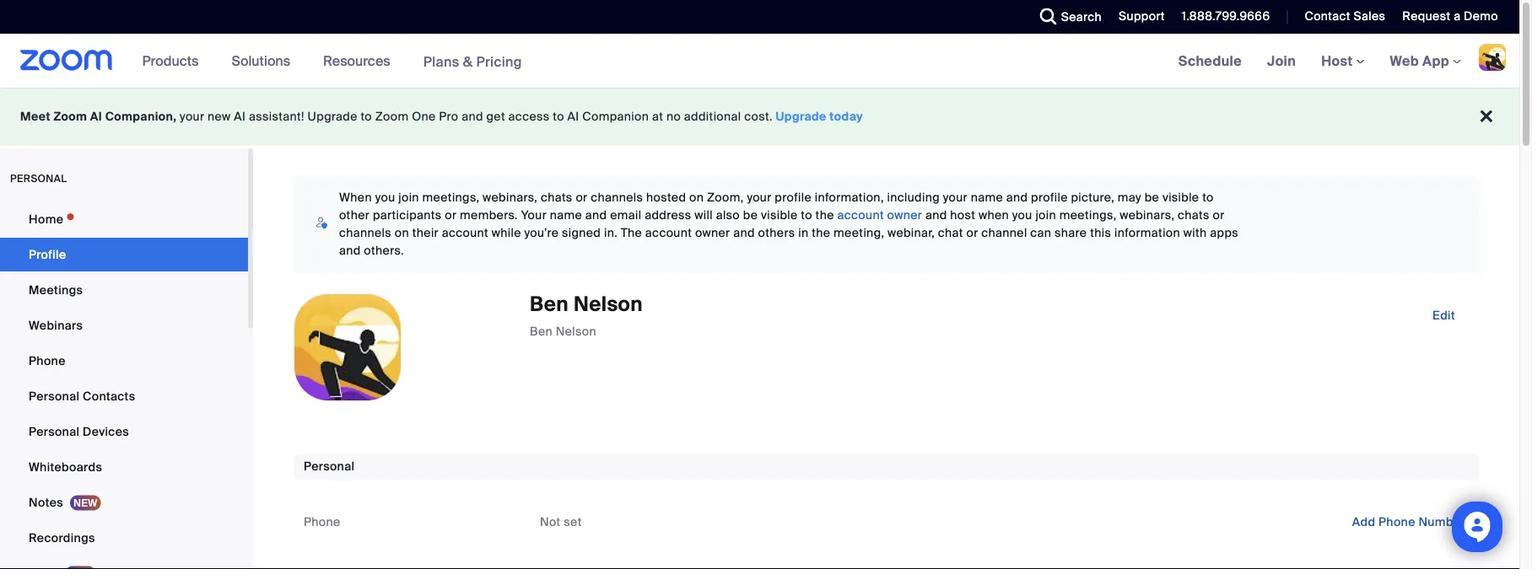 Task type: locate. For each thing, give the bounding box(es) containing it.
1 ben from the top
[[530, 291, 569, 318]]

webinars, up information
[[1120, 208, 1175, 223]]

on inside the when you join meetings, webinars, chats or channels hosted on zoom, your profile information, including your name and profile picture, may be visible to other participants or members. your name and email address will also be visible to the
[[689, 190, 704, 205]]

0 vertical spatial be
[[1145, 190, 1159, 205]]

join up can
[[1035, 208, 1056, 223]]

upgrade today link
[[776, 109, 863, 124]]

0 vertical spatial you
[[375, 190, 395, 205]]

1 vertical spatial channels
[[339, 225, 391, 241]]

or up signed
[[576, 190, 588, 205]]

2 horizontal spatial ai
[[567, 109, 579, 124]]

and
[[462, 109, 483, 124], [1006, 190, 1028, 205], [585, 208, 607, 223], [925, 208, 947, 223], [733, 225, 755, 241], [339, 243, 361, 259]]

webinar,
[[887, 225, 935, 241]]

1 horizontal spatial you
[[1012, 208, 1032, 223]]

0 vertical spatial channels
[[591, 190, 643, 205]]

support link
[[1106, 0, 1169, 34], [1119, 8, 1165, 24]]

host
[[1321, 52, 1356, 70]]

chats up with
[[1178, 208, 1210, 223]]

one
[[412, 109, 436, 124]]

1 horizontal spatial on
[[689, 190, 704, 205]]

your left new
[[180, 109, 204, 124]]

on
[[689, 190, 704, 205], [395, 225, 409, 241]]

ai left "companion,"
[[90, 109, 102, 124]]

chats
[[541, 190, 573, 205], [1178, 208, 1210, 223]]

0 vertical spatial join
[[398, 190, 419, 205]]

join up 'participants' at left
[[398, 190, 419, 205]]

1 vertical spatial owner
[[695, 225, 730, 241]]

product information navigation
[[130, 34, 535, 89]]

meetings, inside and host when you join meetings, webinars, chats or channels on their account while you're signed in. the account owner and others in the meeting, webinar, chat or channel can share this information with apps and others.
[[1059, 208, 1117, 223]]

meeting,
[[834, 225, 884, 241]]

additional
[[684, 109, 741, 124]]

0 vertical spatial ben
[[530, 291, 569, 318]]

1 horizontal spatial account
[[645, 225, 692, 241]]

personal menu menu
[[0, 202, 248, 569]]

notes link
[[0, 486, 248, 520]]

1 vertical spatial webinars,
[[1120, 208, 1175, 223]]

contact
[[1305, 8, 1350, 24]]

devices
[[83, 424, 129, 440]]

or down host
[[966, 225, 978, 241]]

today
[[830, 109, 863, 124]]

to
[[361, 109, 372, 124], [553, 109, 564, 124], [1202, 190, 1214, 205], [801, 208, 812, 223]]

be right also
[[743, 208, 758, 223]]

whiteboards link
[[0, 451, 248, 484]]

0 horizontal spatial chats
[[541, 190, 573, 205]]

your right zoom,
[[747, 190, 772, 205]]

chats up your at the top
[[541, 190, 573, 205]]

1 vertical spatial ben
[[530, 323, 553, 339]]

webinars link
[[0, 309, 248, 343]]

0 vertical spatial owner
[[887, 208, 922, 223]]

information,
[[815, 190, 884, 205]]

1 horizontal spatial chats
[[1178, 208, 1210, 223]]

ben nelson ben nelson
[[530, 291, 643, 339]]

your
[[180, 109, 204, 124], [747, 190, 772, 205], [943, 190, 968, 205]]

to right access
[[553, 109, 564, 124]]

and left others.
[[339, 243, 361, 259]]

address
[[645, 208, 691, 223]]

hosted
[[646, 190, 686, 205]]

1 horizontal spatial join
[[1035, 208, 1056, 223]]

1 horizontal spatial visible
[[1162, 190, 1199, 205]]

2 horizontal spatial account
[[837, 208, 884, 223]]

when
[[979, 208, 1009, 223]]

0 horizontal spatial on
[[395, 225, 409, 241]]

0 horizontal spatial meetings,
[[422, 190, 479, 205]]

0 horizontal spatial your
[[180, 109, 204, 124]]

visible up with
[[1162, 190, 1199, 205]]

zoom logo image
[[20, 50, 113, 71]]

ai left the companion
[[567, 109, 579, 124]]

account up meeting,
[[837, 208, 884, 223]]

1 horizontal spatial meetings,
[[1059, 208, 1117, 223]]

join
[[1267, 52, 1296, 70]]

upgrade right cost. at the top of the page
[[776, 109, 827, 124]]

0 vertical spatial chats
[[541, 190, 573, 205]]

host
[[950, 208, 975, 223]]

1 horizontal spatial ai
[[234, 109, 246, 124]]

visible up the others
[[761, 208, 798, 223]]

join link
[[1255, 34, 1309, 88]]

0 vertical spatial on
[[689, 190, 704, 205]]

profile picture image
[[1479, 44, 1506, 71]]

1 ai from the left
[[90, 109, 102, 124]]

phone inside personal menu menu
[[29, 353, 66, 369]]

banner containing products
[[0, 34, 1519, 89]]

chats inside the when you join meetings, webinars, chats or channels hosted on zoom, your profile information, including your name and profile picture, may be visible to other participants or members. your name and email address will also be visible to the
[[541, 190, 573, 205]]

0 horizontal spatial owner
[[695, 225, 730, 241]]

1 vertical spatial join
[[1035, 208, 1056, 223]]

webinars,
[[483, 190, 538, 205], [1120, 208, 1175, 223]]

contacts
[[83, 388, 135, 404]]

0 horizontal spatial profile
[[775, 190, 812, 205]]

1 vertical spatial the
[[812, 225, 830, 241]]

1 vertical spatial nelson
[[556, 323, 596, 339]]

chats inside and host when you join meetings, webinars, chats or channels on their account while you're signed in. the account owner and others in the meeting, webinar, chat or channel can share this information with apps and others.
[[1178, 208, 1210, 223]]

be
[[1145, 190, 1159, 205], [743, 208, 758, 223]]

channels inside and host when you join meetings, webinars, chats or channels on their account while you're signed in. the account owner and others in the meeting, webinar, chat or channel can share this information with apps and others.
[[339, 225, 391, 241]]

this
[[1090, 225, 1111, 241]]

and left get
[[462, 109, 483, 124]]

zoom right meet
[[54, 109, 87, 124]]

profile up can
[[1031, 190, 1068, 205]]

support
[[1119, 8, 1165, 24]]

personal for personal devices
[[29, 424, 80, 440]]

profile up and host when you join meetings, webinars, chats or channels on their account while you're signed in. the account owner and others in the meeting, webinar, chat or channel can share this information with apps and others. on the top
[[775, 190, 812, 205]]

0 horizontal spatial channels
[[339, 225, 391, 241]]

you
[[375, 190, 395, 205], [1012, 208, 1032, 223]]

1 vertical spatial chats
[[1178, 208, 1210, 223]]

webinars, inside the when you join meetings, webinars, chats or channels hosted on zoom, your profile information, including your name and profile picture, may be visible to other participants or members. your name and email address will also be visible to the
[[483, 190, 538, 205]]

meet zoom ai companion, footer
[[0, 88, 1519, 146]]

1 zoom from the left
[[54, 109, 87, 124]]

0 horizontal spatial upgrade
[[308, 109, 357, 124]]

0 horizontal spatial visible
[[761, 208, 798, 223]]

name up when
[[971, 190, 1003, 205]]

0 vertical spatial meetings,
[[422, 190, 479, 205]]

0 vertical spatial the
[[815, 208, 834, 223]]

0 horizontal spatial zoom
[[54, 109, 87, 124]]

can
[[1030, 225, 1051, 241]]

name up signed
[[550, 208, 582, 223]]

0 vertical spatial webinars,
[[483, 190, 538, 205]]

the down information,
[[815, 208, 834, 223]]

0 horizontal spatial ai
[[90, 109, 102, 124]]

on inside and host when you join meetings, webinars, chats or channels on their account while you're signed in. the account owner and others in the meeting, webinar, chat or channel can share this information with apps and others.
[[395, 225, 409, 241]]

ai right new
[[234, 109, 246, 124]]

1 vertical spatial visible
[[761, 208, 798, 223]]

1 horizontal spatial be
[[1145, 190, 1159, 205]]

owner
[[887, 208, 922, 223], [695, 225, 730, 241]]

channels
[[591, 190, 643, 205], [339, 225, 391, 241]]

while
[[492, 225, 521, 241]]

1 profile from the left
[[775, 190, 812, 205]]

upgrade down product information navigation
[[308, 109, 357, 124]]

owner down will
[[695, 225, 730, 241]]

personal inside 'link'
[[29, 424, 80, 440]]

1 vertical spatial meetings,
[[1059, 208, 1117, 223]]

your up host
[[943, 190, 968, 205]]

1 horizontal spatial channels
[[591, 190, 643, 205]]

banner
[[0, 34, 1519, 89]]

personal devices
[[29, 424, 129, 440]]

1 horizontal spatial zoom
[[375, 109, 409, 124]]

personal
[[29, 388, 80, 404], [29, 424, 80, 440], [304, 459, 355, 475]]

1 horizontal spatial upgrade
[[776, 109, 827, 124]]

host button
[[1321, 52, 1365, 70]]

you up 'participants' at left
[[375, 190, 395, 205]]

account down address
[[645, 225, 692, 241]]

products
[[142, 52, 199, 70]]

1 horizontal spatial phone
[[304, 515, 340, 530]]

1 horizontal spatial name
[[971, 190, 1003, 205]]

0 horizontal spatial name
[[550, 208, 582, 223]]

home
[[29, 211, 64, 227]]

1 vertical spatial personal
[[29, 424, 80, 440]]

phone
[[29, 353, 66, 369], [304, 515, 340, 530], [1379, 515, 1415, 530]]

0 horizontal spatial phone
[[29, 353, 66, 369]]

join
[[398, 190, 419, 205], [1035, 208, 1056, 223]]

share
[[1055, 225, 1087, 241]]

and host when you join meetings, webinars, chats or channels on their account while you're signed in. the account owner and others in the meeting, webinar, chat or channel can share this information with apps and others.
[[339, 208, 1239, 259]]

zoom left one
[[375, 109, 409, 124]]

channels down other
[[339, 225, 391, 241]]

and up when
[[1006, 190, 1028, 205]]

ai
[[90, 109, 102, 124], [234, 109, 246, 124], [567, 109, 579, 124]]

0 horizontal spatial join
[[398, 190, 419, 205]]

the right 'in' on the right top of page
[[812, 225, 830, 241]]

account owner
[[837, 208, 922, 223]]

meetings
[[29, 282, 83, 298]]

also
[[716, 208, 740, 223]]

add
[[1352, 515, 1375, 530]]

others
[[758, 225, 795, 241]]

be right may
[[1145, 190, 1159, 205]]

nelson
[[574, 291, 643, 318], [556, 323, 596, 339]]

personal
[[10, 172, 67, 185]]

meetings, down picture,
[[1059, 208, 1117, 223]]

owner inside and host when you join meetings, webinars, chats or channels on their account while you're signed in. the account owner and others in the meeting, webinar, chat or channel can share this information with apps and others.
[[695, 225, 730, 241]]

1 vertical spatial be
[[743, 208, 758, 223]]

webinars, up "members."
[[483, 190, 538, 205]]

the inside the when you join meetings, webinars, chats or channels hosted on zoom, your profile information, including your name and profile picture, may be visible to other participants or members. your name and email address will also be visible to the
[[815, 208, 834, 223]]

1 horizontal spatial profile
[[1031, 190, 1068, 205]]

new
[[208, 109, 231, 124]]

1 vertical spatial on
[[395, 225, 409, 241]]

on down 'participants' at left
[[395, 225, 409, 241]]

you up channel
[[1012, 208, 1032, 223]]

meetings, up "members."
[[422, 190, 479, 205]]

when
[[339, 190, 372, 205]]

owner up webinar,
[[887, 208, 922, 223]]

1 horizontal spatial owner
[[887, 208, 922, 223]]

1 vertical spatial you
[[1012, 208, 1032, 223]]

2 horizontal spatial phone
[[1379, 515, 1415, 530]]

to up 'in' on the right top of page
[[801, 208, 812, 223]]

your inside the meet zoom ai companion, footer
[[180, 109, 204, 124]]

3 ai from the left
[[567, 109, 579, 124]]

information
[[1114, 225, 1180, 241]]

0 vertical spatial personal
[[29, 388, 80, 404]]

other
[[339, 208, 370, 223]]

0 horizontal spatial you
[[375, 190, 395, 205]]

account down "members."
[[442, 225, 489, 241]]

channels up email in the left of the page
[[591, 190, 643, 205]]

web
[[1390, 52, 1419, 70]]

meetings,
[[422, 190, 479, 205], [1059, 208, 1117, 223]]

meet zoom ai companion, your new ai assistant! upgrade to zoom one pro and get access to ai companion at no additional cost. upgrade today
[[20, 109, 863, 124]]

not set
[[540, 515, 582, 530]]

to up with
[[1202, 190, 1214, 205]]

on up will
[[689, 190, 704, 205]]

profile
[[775, 190, 812, 205], [1031, 190, 1068, 205]]

in
[[798, 225, 809, 241]]

personal devices link
[[0, 415, 248, 449]]

resources button
[[323, 34, 398, 88]]

participants
[[373, 208, 442, 223]]

channel
[[981, 225, 1027, 241]]

1 horizontal spatial webinars,
[[1120, 208, 1175, 223]]

0 horizontal spatial webinars,
[[483, 190, 538, 205]]



Task type: vqa. For each thing, say whether or not it's contained in the screenshot.
application
no



Task type: describe. For each thing, give the bounding box(es) containing it.
you're
[[524, 225, 559, 241]]

2 vertical spatial personal
[[304, 459, 355, 475]]

cost.
[[744, 109, 773, 124]]

app
[[1422, 52, 1449, 70]]

edit
[[1432, 308, 1455, 323]]

number
[[1419, 515, 1465, 530]]

channels inside the when you join meetings, webinars, chats or channels hosted on zoom, your profile information, including your name and profile picture, may be visible to other participants or members. your name and email address will also be visible to the
[[591, 190, 643, 205]]

meetings navigation
[[1166, 34, 1519, 89]]

user photo image
[[294, 294, 401, 401]]

a
[[1454, 8, 1461, 24]]

0 vertical spatial visible
[[1162, 190, 1199, 205]]

2 zoom from the left
[[375, 109, 409, 124]]

2 upgrade from the left
[[776, 109, 827, 124]]

schedule
[[1178, 52, 1242, 70]]

1 vertical spatial name
[[550, 208, 582, 223]]

1.888.799.9666 button up schedule link at the top
[[1182, 8, 1270, 24]]

0 vertical spatial name
[[971, 190, 1003, 205]]

you inside the when you join meetings, webinars, chats or channels hosted on zoom, your profile information, including your name and profile picture, may be visible to other participants or members. your name and email address will also be visible to the
[[375, 190, 395, 205]]

notes
[[29, 495, 63, 510]]

demo
[[1464, 8, 1498, 24]]

apps
[[1210, 225, 1239, 241]]

edit button
[[1419, 302, 1469, 329]]

companion
[[582, 109, 649, 124]]

webinars, inside and host when you join meetings, webinars, chats or channels on their account while you're signed in. the account owner and others in the meeting, webinar, chat or channel can share this information with apps and others.
[[1120, 208, 1175, 223]]

chat
[[938, 225, 963, 241]]

1.888.799.9666 button up schedule
[[1169, 0, 1274, 34]]

personal contacts
[[29, 388, 135, 404]]

signed
[[562, 225, 601, 241]]

to down resources dropdown button
[[361, 109, 372, 124]]

0 horizontal spatial be
[[743, 208, 758, 223]]

web app button
[[1390, 52, 1461, 70]]

add phone number button
[[1339, 509, 1479, 536]]

meetings link
[[0, 273, 248, 307]]

and up in.
[[585, 208, 607, 223]]

no
[[666, 109, 681, 124]]

0 vertical spatial nelson
[[574, 291, 643, 318]]

sales
[[1354, 8, 1386, 24]]

phone link
[[0, 344, 248, 378]]

account owner link
[[837, 208, 922, 223]]

will
[[695, 208, 713, 223]]

set
[[564, 515, 582, 530]]

zoom,
[[707, 190, 744, 205]]

plans & pricing
[[423, 53, 522, 70]]

the
[[621, 225, 642, 241]]

recordings link
[[0, 521, 248, 555]]

request a demo
[[1402, 8, 1498, 24]]

solutions
[[231, 52, 290, 70]]

companion,
[[105, 109, 177, 124]]

and down also
[[733, 225, 755, 241]]

members.
[[460, 208, 518, 223]]

products button
[[142, 34, 206, 88]]

0 horizontal spatial account
[[442, 225, 489, 241]]

web app
[[1390, 52, 1449, 70]]

webinars
[[29, 318, 83, 333]]

with
[[1183, 225, 1207, 241]]

contact sales
[[1305, 8, 1386, 24]]

1.888.799.9666
[[1182, 8, 1270, 24]]

recordings
[[29, 530, 95, 546]]

whiteboards
[[29, 459, 102, 475]]

pro
[[439, 109, 458, 124]]

request
[[1402, 8, 1451, 24]]

meetings, inside the when you join meetings, webinars, chats or channels hosted on zoom, your profile information, including your name and profile picture, may be visible to other participants or members. your name and email address will also be visible to the
[[422, 190, 479, 205]]

join inside the when you join meetings, webinars, chats or channels hosted on zoom, your profile information, including your name and profile picture, may be visible to other participants or members. your name and email address will also be visible to the
[[398, 190, 419, 205]]

home link
[[0, 202, 248, 236]]

may
[[1118, 190, 1141, 205]]

their
[[412, 225, 439, 241]]

schedule link
[[1166, 34, 1255, 88]]

access
[[508, 109, 550, 124]]

you inside and host when you join meetings, webinars, chats or channels on their account while you're signed in. the account owner and others in the meeting, webinar, chat or channel can share this information with apps and others.
[[1012, 208, 1032, 223]]

personal contacts link
[[0, 380, 248, 413]]

2 profile from the left
[[1031, 190, 1068, 205]]

profile
[[29, 247, 66, 262]]

phone inside button
[[1379, 515, 1415, 530]]

and inside the meet zoom ai companion, footer
[[462, 109, 483, 124]]

others.
[[364, 243, 404, 259]]

your
[[521, 208, 547, 223]]

search button
[[1027, 0, 1106, 34]]

or up apps
[[1213, 208, 1225, 223]]

not
[[540, 515, 561, 530]]

1 horizontal spatial your
[[747, 190, 772, 205]]

picture,
[[1071, 190, 1115, 205]]

email
[[610, 208, 642, 223]]

join inside and host when you join meetings, webinars, chats or channels on their account while you're signed in. the account owner and others in the meeting, webinar, chat or channel can share this information with apps and others.
[[1035, 208, 1056, 223]]

add phone number
[[1352, 515, 1465, 530]]

solutions button
[[231, 34, 298, 88]]

2 ben from the top
[[530, 323, 553, 339]]

resources
[[323, 52, 390, 70]]

pricing
[[476, 53, 522, 70]]

and up the chat at the right top
[[925, 208, 947, 223]]

&
[[463, 53, 473, 70]]

when you join meetings, webinars, chats or channels hosted on zoom, your profile information, including your name and profile picture, may be visible to other participants or members. your name and email address will also be visible to the
[[339, 190, 1214, 223]]

get
[[486, 109, 505, 124]]

personal for personal contacts
[[29, 388, 80, 404]]

2 ai from the left
[[234, 109, 246, 124]]

2 horizontal spatial your
[[943, 190, 968, 205]]

edit user photo image
[[334, 340, 361, 355]]

the inside and host when you join meetings, webinars, chats or channels on their account while you're signed in. the account owner and others in the meeting, webinar, chat or channel can share this information with apps and others.
[[812, 225, 830, 241]]

profile link
[[0, 238, 248, 272]]

1 upgrade from the left
[[308, 109, 357, 124]]

or left "members."
[[445, 208, 457, 223]]

assistant!
[[249, 109, 304, 124]]

meet
[[20, 109, 51, 124]]



